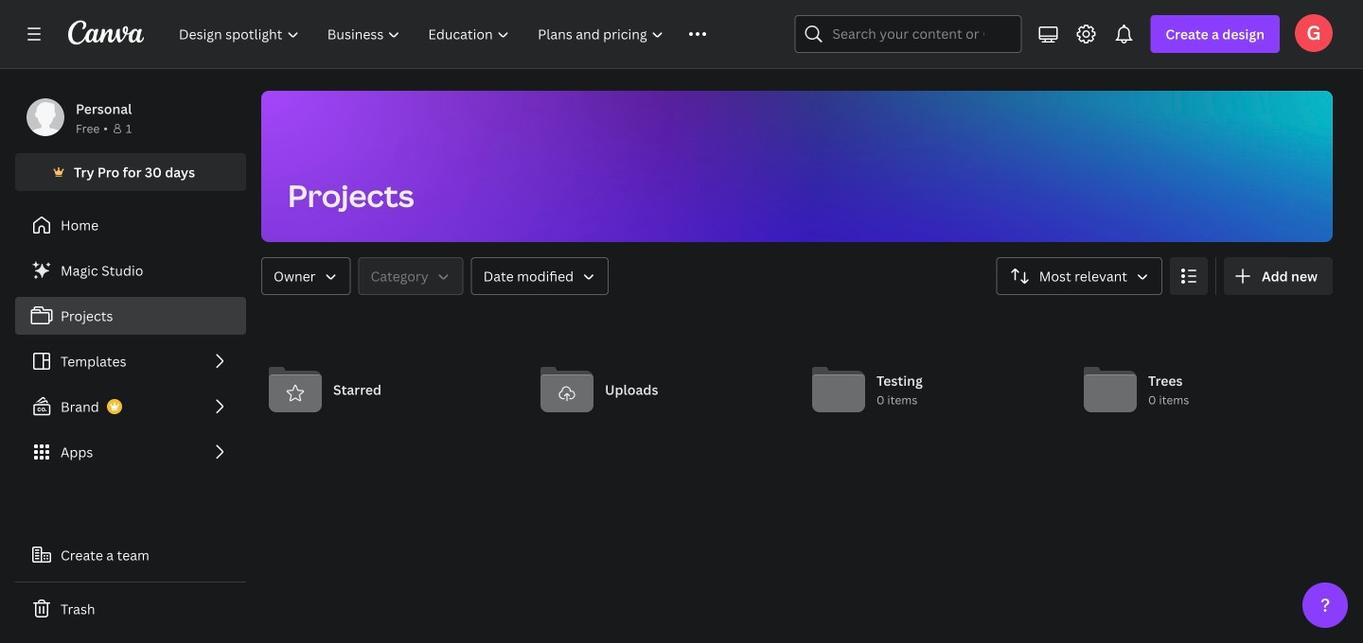 Task type: vqa. For each thing, say whether or not it's contained in the screenshot.
Top level navigation element
yes



Task type: describe. For each thing, give the bounding box(es) containing it.
Sort by button
[[997, 258, 1163, 295]]



Task type: locate. For each thing, give the bounding box(es) containing it.
list
[[15, 252, 246, 472]]

Search search field
[[833, 16, 984, 52]]

Owner button
[[261, 258, 351, 295]]

genericname382024 image
[[1295, 14, 1333, 52], [1295, 14, 1333, 52]]

top level navigation element
[[167, 15, 749, 53], [167, 15, 749, 53]]

Category button
[[358, 258, 464, 295]]

None search field
[[795, 15, 1022, 53]]



